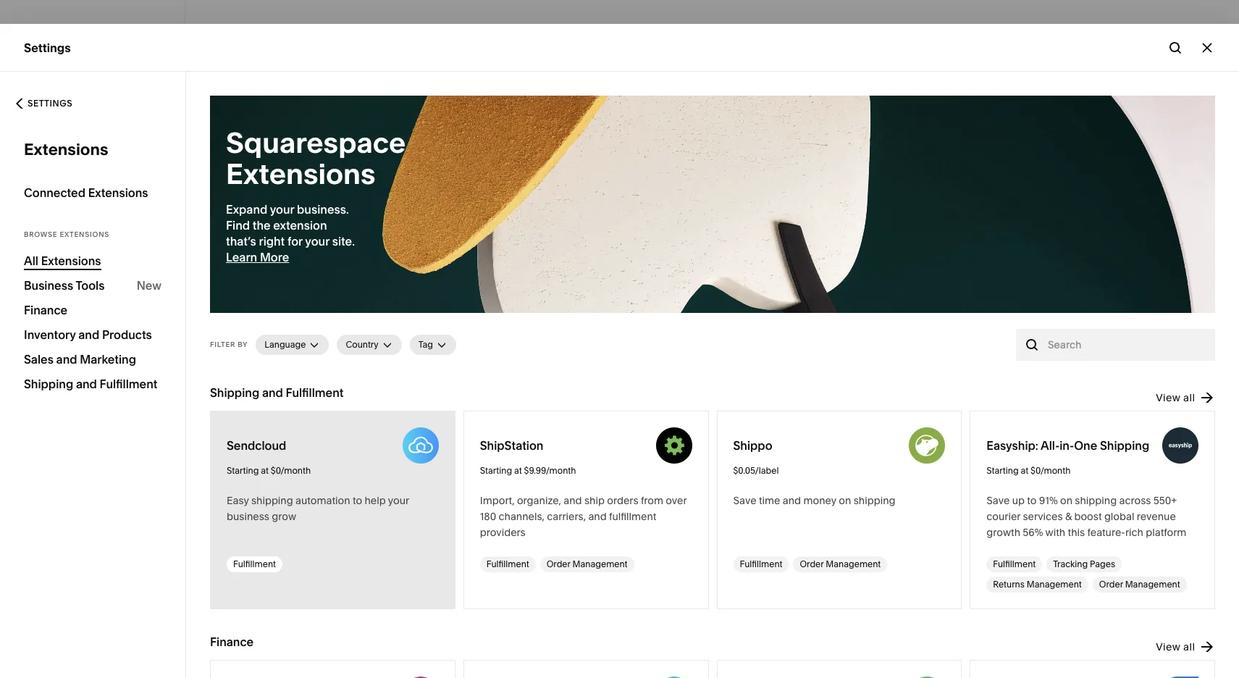 Task type: locate. For each thing, give the bounding box(es) containing it.
your trial ends in 14 days. upgrade now to get the most out of your site.
[[416, 652, 752, 665]]

up
[[260, 91, 280, 111], [1013, 494, 1025, 507]]

fulfillment up returns at the bottom right of the page
[[993, 559, 1036, 569]]

0 vertical spatial scheduling
[[24, 343, 86, 358]]

contacts
[[24, 291, 74, 306]]

needed
[[1015, 288, 1057, 303]]

1 horizontal spatial trial
[[1010, 107, 1031, 122]]

for down payments on the left of page
[[288, 234, 303, 248]]

inventory and products
[[24, 327, 152, 342]]

up inside save up to 91% on shipping across 550+ courier services & boost global revenue growth 56% with this feature-rich platform
[[1013, 494, 1025, 507]]

shipping up sell
[[854, 494, 896, 507]]

starting at $9.99/month
[[480, 465, 576, 476]]

manage down suggested
[[907, 268, 952, 283]]

on down create
[[363, 529, 377, 543]]

your inside 'easy shipping automation to help your business grow'
[[388, 494, 409, 507]]

marketing link
[[24, 264, 161, 282]]

1 horizontal spatial $0/month
[[1031, 465, 1071, 476]]

on for shippo
[[839, 494, 851, 507]]

$0/month down the ways
[[271, 465, 311, 476]]

1 view all from the top
[[1156, 391, 1195, 404]]

at down easyship:
[[1021, 465, 1029, 476]]

products up products
[[271, 155, 314, 168]]

site. right publish
[[1155, 148, 1177, 162]]

site. down business.
[[332, 234, 355, 248]]

1 shipping from the left
[[251, 494, 293, 507]]

shipping for shippo
[[854, 494, 896, 507]]

0 horizontal spatial shipping
[[251, 494, 293, 507]]

guided
[[412, 513, 451, 527]]

to left help
[[353, 494, 362, 507]]

1 horizontal spatial or
[[1148, 513, 1159, 527]]

0 horizontal spatial order management
[[547, 559, 628, 569]]

1 at from the left
[[261, 465, 269, 476]]

2 horizontal spatial on
[[1061, 494, 1073, 507]]

to left 91%
[[1027, 494, 1037, 507]]

from
[[641, 494, 664, 507]]

your inside products add products to your inventory.
[[339, 169, 357, 180]]

2 horizontal spatial the
[[955, 288, 973, 303]]

order management for shipstation
[[547, 559, 628, 569]]

extensions down products link at the left top of the page
[[88, 185, 148, 200]]

add for products
[[271, 169, 288, 180]]

save for shippo
[[733, 494, 757, 507]]

1 horizontal spatial starting at $0/month
[[987, 465, 1071, 476]]

0 horizontal spatial at
[[261, 465, 269, 476]]

fulfillment down time
[[740, 559, 783, 569]]

add left products
[[271, 169, 288, 180]]

you
[[975, 246, 991, 254]]

marketing up shipping and fulfillment link
[[80, 352, 136, 367]]

order for shippo
[[800, 559, 824, 569]]

on inside 'online course create a guided series of lessons to teach a skill or educate on a topic'
[[363, 529, 377, 543]]

tools down browse extensions
[[67, 241, 92, 254]]

1 horizontal spatial shipping
[[854, 494, 896, 507]]

scheduling
[[24, 343, 86, 358], [856, 493, 918, 507]]

1 vertical spatial of
[[698, 652, 707, 665]]

scheduling up live,
[[856, 493, 918, 507]]

2 horizontal spatial order
[[1100, 579, 1123, 590]]

management down classes
[[826, 559, 881, 569]]

or right skill
[[627, 513, 638, 527]]

1 vertical spatial view
[[1156, 640, 1181, 653]]

returns
[[993, 579, 1025, 590]]

to inside 'online course create a guided series of lessons to teach a skill or educate on a topic'
[[547, 513, 558, 527]]

save
[[733, 494, 757, 507], [987, 494, 1010, 507]]

1 horizontal spatial selling
[[210, 23, 276, 48]]

tracking
[[1053, 559, 1088, 569]]

the up right
[[253, 218, 271, 232]]

1 horizontal spatial at
[[514, 465, 522, 476]]

shipping and fulfillment link
[[24, 372, 162, 396]]

management down the tracking
[[1027, 579, 1082, 590]]

0 vertical spatial finance
[[24, 303, 67, 317]]

2 horizontal spatial starting
[[987, 465, 1019, 476]]

clients
[[1070, 268, 1106, 283]]

$0/month down all-
[[1031, 465, 1071, 476]]

0 vertical spatial selling
[[210, 23, 276, 48]]

starting
[[227, 465, 259, 476], [480, 465, 512, 476], [987, 465, 1019, 476]]

shipping and fulfillment down sales and marketing 'link'
[[24, 377, 157, 391]]

1 horizontal spatial scheduling
[[856, 493, 918, 507]]

to left deliver
[[1060, 288, 1071, 303]]

on inside save up to 91% on shipping across 550+ courier services & boost global revenue growth 56% with this feature-rich platform
[[1061, 494, 1073, 507]]

0 vertical spatial marketing
[[24, 265, 80, 280]]

at
[[261, 465, 269, 476], [514, 465, 522, 476], [1021, 465, 1029, 476]]

save left time
[[733, 494, 757, 507]]

1 vertical spatial tools
[[76, 278, 105, 293]]

more
[[260, 250, 289, 264], [227, 439, 268, 459]]

of down import,
[[489, 513, 500, 527]]

14 left days.
[[498, 652, 507, 665]]

management
[[951, 338, 1019, 349]]

2 starting at $0/month from the left
[[987, 465, 1071, 476]]

0 horizontal spatial for
[[288, 234, 303, 248]]

filter by
[[210, 340, 248, 348]]

1 horizontal spatial the
[[635, 652, 650, 665]]

1 or from the left
[[627, 513, 638, 527]]

starting down sendcloud
[[227, 465, 259, 476]]

your right publish
[[1128, 148, 1152, 162]]

marketing up contacts
[[24, 265, 80, 280]]

starting at $0/month
[[227, 465, 311, 476], [987, 465, 1071, 476]]

settings up website
[[24, 40, 71, 55]]

0 vertical spatial manage
[[907, 268, 952, 283]]

a down subscription
[[305, 297, 310, 308]]

0 horizontal spatial the
[[253, 218, 271, 232]]

tag
[[418, 339, 433, 350]]

view all button
[[1156, 385, 1216, 411], [1156, 634, 1216, 660]]

shipstation
[[480, 438, 544, 453]]

0 vertical spatial view
[[1156, 391, 1181, 404]]

1 horizontal spatial get
[[617, 652, 632, 665]]

2 save from the left
[[987, 494, 1010, 507]]

products up "connected"
[[32, 143, 75, 156]]

discounts
[[32, 192, 80, 205]]

1 horizontal spatial order
[[800, 559, 824, 569]]

manage up 'service'
[[907, 288, 952, 303]]

1 horizontal spatial in
[[997, 107, 1007, 122]]

&
[[1066, 510, 1072, 523]]

add down payments on the left of page
[[271, 233, 288, 244]]

2 at from the left
[[514, 465, 522, 476]]

1 vertical spatial trial
[[440, 652, 458, 665]]

days
[[948, 107, 974, 122]]

site.
[[1155, 148, 1177, 162], [332, 234, 355, 248], [733, 652, 752, 665]]

appointments
[[1069, 513, 1145, 527]]

a up "topic"
[[402, 513, 409, 527]]

in right left
[[997, 107, 1007, 122]]

1 horizontal spatial order management
[[800, 559, 881, 569]]

connected
[[24, 185, 85, 200]]

starting at $0/month down sendcloud
[[227, 465, 311, 476]]

0 vertical spatial get
[[325, 233, 339, 244]]

products inside products link
[[32, 143, 75, 156]]

subscription choose a subscription plan.
[[271, 282, 385, 308]]

in right ends
[[487, 652, 495, 665]]

shipping down filter by
[[210, 385, 259, 400]]

1 vertical spatial site.
[[332, 234, 355, 248]]

1 vertical spatial finance
[[210, 635, 254, 649]]

view for finance
[[1156, 640, 1181, 653]]

to inside 'easy shipping automation to help your business grow'
[[353, 494, 362, 507]]

0 horizontal spatial on
[[363, 529, 377, 543]]

growth
[[987, 526, 1021, 539]]

0 vertical spatial tools
[[67, 241, 92, 254]]

1 vertical spatial marketing
[[80, 352, 136, 367]]

and up "scheduling" link
[[78, 327, 99, 342]]

fulfillment for sendcloud
[[233, 559, 276, 569]]

more left the ways
[[227, 439, 268, 459]]

and down sales and marketing 'link'
[[76, 377, 97, 391]]

view all for finance
[[1156, 640, 1195, 653]]

management down platform
[[1126, 579, 1181, 590]]

your down extension
[[305, 234, 330, 248]]

and inside sales and marketing 'link'
[[56, 352, 77, 367]]

save inside save up to 91% on shipping across 550+ courier services & boost global revenue growth 56% with this feature-rich platform
[[987, 494, 1010, 507]]

on
[[839, 494, 851, 507], [1061, 494, 1073, 507], [363, 529, 377, 543]]

0 horizontal spatial or
[[627, 513, 638, 527]]

courier
[[987, 510, 1021, 523]]

a left way
[[290, 233, 295, 244]]

extensions for browse extensions
[[60, 230, 109, 238]]

2 horizontal spatial products
[[271, 155, 314, 168]]

1 horizontal spatial products
[[102, 327, 152, 342]]

your left "inventory."
[[339, 169, 357, 180]]

import,
[[480, 494, 515, 507]]

tools down all extensions link at the top left of the page
[[76, 278, 105, 293]]

0 vertical spatial add
[[271, 169, 288, 180]]

2 $0/month from the left
[[1031, 465, 1071, 476]]

project management
[[907, 338, 1019, 349]]

0 horizontal spatial starting at $0/month
[[227, 465, 311, 476]]

1 horizontal spatial up
[[1013, 494, 1025, 507]]

to left publish
[[1071, 148, 1082, 162]]

site. right out
[[733, 652, 752, 665]]

fulfillment down publish
[[286, 385, 344, 400]]

1 add from the top
[[271, 169, 288, 180]]

your
[[283, 91, 317, 111], [1128, 148, 1152, 162], [339, 169, 357, 180], [270, 202, 294, 216], [305, 234, 330, 248], [388, 494, 409, 507], [709, 652, 730, 665]]

educate
[[641, 513, 686, 527]]

0 vertical spatial 14
[[916, 99, 939, 127]]

1 view all button from the top
[[1156, 385, 1216, 411]]

all for finance
[[1183, 640, 1195, 653]]

shipping up grow
[[251, 494, 293, 507]]

2 all from the top
[[1183, 640, 1195, 653]]

1 vertical spatial settings
[[28, 98, 72, 109]]

0 horizontal spatial finance
[[24, 303, 67, 317]]

subscription
[[271, 282, 332, 295]]

and down ship
[[589, 510, 607, 523]]

details
[[975, 288, 1012, 303]]

2 view all button from the top
[[1156, 634, 1216, 660]]

2 view all from the top
[[1156, 640, 1195, 653]]

extensions up 'business tools'
[[41, 254, 101, 268]]

3 starting from the left
[[987, 465, 1019, 476]]

extensions up business.
[[226, 156, 376, 191]]

2 horizontal spatial site.
[[1155, 148, 1177, 162]]

0 vertical spatial the
[[253, 218, 271, 232]]

expand your business. find the extension that's right for your site. learn more
[[226, 202, 355, 264]]

2 horizontal spatial shipping
[[1075, 494, 1117, 507]]

at down shipstation
[[514, 465, 522, 476]]

started
[[876, 563, 917, 574]]

0 horizontal spatial save
[[733, 494, 757, 507]]

trial
[[1010, 107, 1031, 122], [440, 652, 458, 665]]

when
[[907, 148, 939, 162]]

0 horizontal spatial 14
[[498, 652, 507, 665]]

order down pages
[[1100, 579, 1123, 590]]

1 starting at $0/month from the left
[[227, 465, 311, 476]]

professional
[[1123, 288, 1190, 303]]

0 horizontal spatial get
[[325, 233, 339, 244]]

1 all from the top
[[1183, 391, 1195, 404]]

tools for selling tools
[[67, 241, 92, 254]]

1 vertical spatial more
[[227, 439, 268, 459]]

0 vertical spatial up
[[260, 91, 280, 111]]

management
[[573, 559, 628, 569], [826, 559, 881, 569], [1027, 579, 1082, 590], [1126, 579, 1181, 590]]

shipping inside save up to 91% on shipping across 550+ courier services & boost global revenue growth 56% with this feature-rich platform
[[1075, 494, 1117, 507]]

order left get
[[800, 559, 824, 569]]

0 vertical spatial all
[[1183, 391, 1195, 404]]

the left most
[[635, 652, 650, 665]]

shipping
[[251, 494, 293, 507], [854, 494, 896, 507], [1075, 494, 1117, 507]]

2 starting from the left
[[480, 465, 512, 476]]

1 vertical spatial add
[[271, 233, 288, 244]]

add inside payments add a way to get paid.
[[271, 233, 288, 244]]

0 horizontal spatial of
[[489, 513, 500, 527]]

of
[[489, 513, 500, 527], [698, 652, 707, 665]]

order for shipstation
[[547, 559, 571, 569]]

management down skill
[[573, 559, 628, 569]]

scheduling inside "scheduling" link
[[24, 343, 86, 358]]

the up experience.
[[955, 288, 973, 303]]

products inside inventory and products link
[[102, 327, 152, 342]]

view all
[[1156, 391, 1195, 404], [1156, 640, 1195, 653]]

your right help
[[388, 494, 409, 507]]

days left in trial
[[948, 107, 1031, 122]]

orders
[[607, 494, 639, 507]]

or right rich
[[1148, 513, 1159, 527]]

fulfillment for shipstation
[[487, 559, 529, 569]]

scheduling down inventory
[[24, 343, 86, 358]]

1 horizontal spatial on
[[839, 494, 851, 507]]

for inside expand your business. find the extension that's right for your site. learn more
[[288, 234, 303, 248]]

1 vertical spatial the
[[955, 288, 973, 303]]

1 vertical spatial scheduling
[[856, 493, 918, 507]]

subscribe button
[[907, 175, 959, 201]]

and inside shipping and fulfillment link
[[76, 377, 97, 391]]

or inside 'online course create a guided series of lessons to teach a skill or educate on a topic'
[[627, 513, 638, 527]]

1 vertical spatial up
[[1013, 494, 1025, 507]]

view all button for shipping and fulfillment
[[1156, 385, 1216, 411]]

0 horizontal spatial products
[[32, 143, 75, 156]]

extensions inside squarespace extensions
[[226, 156, 376, 191]]

suggested
[[907, 246, 955, 254]]

0 horizontal spatial trial
[[440, 652, 458, 665]]

fulfillment down business
[[233, 559, 276, 569]]

a right deliver
[[1114, 288, 1120, 303]]

3 shipping from the left
[[1075, 494, 1117, 507]]

1 vertical spatial manage
[[907, 288, 952, 303]]

on for easyship: all-in-one shipping
[[1061, 494, 1073, 507]]

1 horizontal spatial finance
[[210, 635, 254, 649]]

online course create a guided series of lessons to teach a skill or educate on a topic
[[363, 493, 686, 543]]

order management down teach
[[547, 559, 628, 569]]

at down sendcloud
[[261, 465, 269, 476]]

on right money
[[839, 494, 851, 507]]

business.
[[297, 202, 349, 216]]

1 vertical spatial all
[[1183, 640, 1195, 653]]

browse
[[24, 230, 57, 238]]

finance inside finance link
[[24, 303, 67, 317]]

get left paid.
[[325, 233, 339, 244]]

2 view from the top
[[1156, 640, 1181, 653]]

0 vertical spatial in
[[997, 107, 1007, 122]]

order management down classes
[[800, 559, 881, 569]]

2 or from the left
[[1148, 513, 1159, 527]]

0 vertical spatial view all
[[1156, 391, 1195, 404]]

1 vertical spatial in
[[487, 652, 495, 665]]

and up details
[[1003, 268, 1024, 283]]

publish
[[1085, 148, 1126, 162]]

1 $0/month from the left
[[271, 465, 311, 476]]

view all for shipping and fulfillment
[[1156, 391, 1195, 404]]

on up &
[[1061, 494, 1073, 507]]

starting at $0/month for sendcloud
[[227, 465, 311, 476]]

site. inside expand your business. find the extension that's right for your site. learn more
[[332, 234, 355, 248]]

products inside products add products to your inventory.
[[271, 155, 314, 168]]

up right set
[[260, 91, 280, 111]]

0 horizontal spatial up
[[260, 91, 280, 111]]

the
[[253, 218, 271, 232], [955, 288, 973, 303], [635, 652, 650, 665]]

1 manage from the top
[[907, 268, 952, 283]]

business
[[227, 510, 269, 523]]

0 vertical spatial view all button
[[1156, 385, 1216, 411]]

to
[[1071, 148, 1082, 162], [329, 169, 337, 180], [315, 233, 323, 244], [1060, 288, 1071, 303], [314, 439, 329, 459], [353, 494, 362, 507], [1027, 494, 1037, 507], [547, 513, 558, 527], [605, 652, 614, 665]]

of right out
[[698, 652, 707, 665]]

subscribe
[[1014, 148, 1069, 162]]

2 horizontal spatial shipping
[[1100, 438, 1150, 453]]

for left you
[[957, 246, 973, 254]]

1 vertical spatial view all button
[[1156, 634, 1216, 660]]

1 horizontal spatial starting
[[480, 465, 512, 476]]

ways
[[271, 439, 310, 459]]

starting for sendcloud
[[227, 465, 259, 476]]

2 add from the top
[[271, 233, 288, 244]]

to down organize, at the left of page
[[547, 513, 558, 527]]

0 vertical spatial of
[[489, 513, 500, 527]]

2 vertical spatial the
[[635, 652, 650, 665]]

2 horizontal spatial at
[[1021, 465, 1029, 476]]

shipping and fulfillment down publish
[[210, 385, 344, 400]]

0 vertical spatial more
[[260, 250, 289, 264]]

2 manage from the top
[[907, 288, 952, 303]]

to right products
[[329, 169, 337, 180]]

3 at from the left
[[1021, 465, 1029, 476]]

sales and marketing link
[[24, 347, 162, 372]]

0 horizontal spatial $0/month
[[271, 465, 311, 476]]

extensions up selling tools
[[60, 230, 109, 238]]

to inside products add products to your inventory.
[[329, 169, 337, 180]]

scheduling inside scheduling sell live, scheduled services, coaching appointments or classes
[[856, 493, 918, 507]]

to right way
[[315, 233, 323, 244]]

trial right left
[[1010, 107, 1031, 122]]

trial right your
[[440, 652, 458, 665]]

1 starting from the left
[[227, 465, 259, 476]]

add inside products add products to your inventory.
[[271, 169, 288, 180]]

1 horizontal spatial site.
[[733, 652, 752, 665]]

projects
[[955, 268, 1001, 283]]

save time and money on shipping
[[733, 494, 896, 507]]

the inside expand your business. find the extension that's right for your site. learn more
[[253, 218, 271, 232]]

2 shipping from the left
[[854, 494, 896, 507]]

1 save from the left
[[733, 494, 757, 507]]

products up "scheduling" link
[[102, 327, 152, 342]]

products for products add products to your inventory.
[[271, 155, 314, 168]]

0 horizontal spatial order
[[547, 559, 571, 569]]

get started
[[856, 563, 917, 574]]

shipping up boost
[[1075, 494, 1117, 507]]

suggested for you
[[907, 246, 991, 254]]

settings inside button
[[28, 98, 72, 109]]

order down teach
[[547, 559, 571, 569]]

1 view from the top
[[1156, 391, 1181, 404]]

filter
[[210, 340, 236, 348]]

order management for shippo
[[800, 559, 881, 569]]

inventory.
[[359, 169, 399, 180]]

0 horizontal spatial scheduling
[[24, 343, 86, 358]]

0 horizontal spatial starting
[[227, 465, 259, 476]]

your up payments on the left of page
[[270, 202, 294, 216]]

0 horizontal spatial selling
[[32, 241, 65, 254]]

Search field
[[1048, 337, 1208, 353]]

1 horizontal spatial save
[[987, 494, 1010, 507]]

selling up set
[[210, 23, 276, 48]]

sales
[[24, 352, 54, 367]]

create
[[363, 513, 400, 527]]

get right now
[[617, 652, 632, 665]]

and
[[1003, 268, 1024, 283], [78, 327, 99, 342], [56, 352, 77, 367], [76, 377, 97, 391], [262, 385, 283, 400], [564, 494, 582, 507], [783, 494, 801, 507], [589, 510, 607, 523]]

1 vertical spatial view all
[[1156, 640, 1195, 653]]



Task type: describe. For each thing, give the bounding box(es) containing it.
scheduling sell live, scheduled services, coaching appointments or classes
[[856, 493, 1159, 543]]

the inside manage projects and invoice clients manage the details needed to deliver a professional service experience.
[[955, 288, 973, 303]]

business
[[24, 278, 73, 293]]

sales and marketing
[[24, 352, 136, 367]]

set
[[231, 91, 256, 111]]

a down create
[[380, 529, 386, 543]]

and right time
[[783, 494, 801, 507]]

revenue
[[1137, 510, 1176, 523]]

tag button
[[410, 335, 456, 355]]

project
[[907, 338, 948, 349]]

now
[[582, 652, 602, 665]]

a left skill
[[594, 513, 601, 527]]

teach
[[561, 513, 592, 527]]

get started button
[[856, 556, 917, 582]]

starting at $0/month for easyship: all-in-one shipping
[[987, 465, 1071, 476]]

set up your store
[[231, 91, 360, 111]]

$0/month for easyship: all-in-one shipping
[[1031, 465, 1071, 476]]

shippo
[[733, 438, 773, 453]]

0 horizontal spatial shipping
[[24, 377, 73, 391]]

at for easyship: all-in-one shipping
[[1021, 465, 1029, 476]]

your left store at the left top of page
[[283, 91, 317, 111]]

connected extensions
[[24, 185, 148, 200]]

organize,
[[517, 494, 561, 507]]

all for shipping and fulfillment
[[1183, 391, 1195, 404]]

a inside payments add a way to get paid.
[[290, 233, 295, 244]]

$9.99/month
[[524, 465, 576, 476]]

money
[[804, 494, 837, 507]]

expand
[[226, 202, 268, 216]]

series
[[453, 513, 486, 527]]

and down publish
[[262, 385, 283, 400]]

ship
[[585, 494, 605, 507]]

to right now
[[605, 652, 614, 665]]

to left sell
[[314, 439, 329, 459]]

and inside inventory and products link
[[78, 327, 99, 342]]

$0/month for sendcloud
[[271, 465, 311, 476]]

and inside manage projects and invoice clients manage the details needed to deliver a professional service experience.
[[1003, 268, 1024, 283]]

shipping inside 'easy shipping automation to help your business grow'
[[251, 494, 293, 507]]

tools for business tools
[[76, 278, 105, 293]]

a inside manage projects and invoice clients manage the details needed to deliver a professional service experience.
[[1114, 288, 1120, 303]]

starting for easyship: all-in-one shipping
[[987, 465, 1019, 476]]

starting for shipstation
[[480, 465, 512, 476]]

to inside payments add a way to get paid.
[[315, 233, 323, 244]]

services,
[[964, 513, 1012, 527]]

contacts link
[[24, 291, 161, 308]]

one
[[1075, 438, 1098, 453]]

or inside scheduling sell live, scheduled services, coaching appointments or classes
[[1148, 513, 1159, 527]]

your right out
[[709, 652, 730, 665]]

subscription
[[312, 297, 363, 308]]

all
[[24, 254, 38, 268]]

grow
[[272, 510, 296, 523]]

selling for selling
[[210, 23, 276, 48]]

analytics link
[[24, 317, 161, 334]]

service
[[907, 304, 947, 319]]

feature-
[[1088, 526, 1126, 539]]

by
[[238, 340, 248, 348]]

global
[[1105, 510, 1135, 523]]

fulfillment down sales and marketing 'link'
[[100, 377, 157, 391]]

shipping for easyship: all-in-one shipping
[[1075, 494, 1117, 507]]

fulfillment for shippo
[[740, 559, 783, 569]]

to inside manage projects and invoice clients manage the details needed to deliver a professional service experience.
[[1060, 288, 1071, 303]]

1 horizontal spatial shipping and fulfillment
[[210, 385, 344, 400]]

up for your
[[260, 91, 280, 111]]

0 vertical spatial settings
[[24, 40, 71, 55]]

skill
[[604, 513, 624, 527]]

products
[[290, 169, 327, 180]]

way
[[297, 233, 313, 244]]

selling for selling tools
[[32, 241, 65, 254]]

easy
[[227, 494, 249, 507]]

ready,
[[978, 148, 1012, 162]]

2 vertical spatial site.
[[733, 652, 752, 665]]

products for products
[[32, 143, 75, 156]]

over
[[666, 494, 687, 507]]

1 horizontal spatial shipping
[[210, 385, 259, 400]]

a inside subscription choose a subscription plan.
[[305, 297, 310, 308]]

across
[[1120, 494, 1151, 507]]

all extensions
[[24, 254, 101, 268]]

view all button for finance
[[1156, 634, 1216, 660]]

save for easyship: all-in-one shipping
[[987, 494, 1010, 507]]

0 horizontal spatial in
[[487, 652, 495, 665]]

extension
[[273, 218, 327, 232]]

0 vertical spatial trial
[[1010, 107, 1031, 122]]

1 horizontal spatial for
[[957, 246, 973, 254]]

$0.05/label
[[733, 465, 779, 476]]

time
[[759, 494, 781, 507]]

sell
[[856, 513, 876, 527]]

at for sendcloud
[[261, 465, 269, 476]]

extensions up "connected"
[[24, 140, 108, 159]]

squarespace extensions
[[226, 125, 406, 191]]

products add products to your inventory.
[[271, 155, 399, 180]]

view for shipping and fulfillment
[[1156, 391, 1181, 404]]

new
[[137, 278, 162, 293]]

language button
[[256, 335, 329, 355]]

sendcloud
[[227, 438, 286, 453]]

most
[[653, 652, 677, 665]]

selling tools link
[[32, 235, 169, 260]]

scheduling for scheduling sell live, scheduled services, coaching appointments or classes
[[856, 493, 918, 507]]

publish button
[[231, 330, 854, 386]]

get inside payments add a way to get paid.
[[325, 233, 339, 244]]

left
[[977, 107, 995, 122]]

deliver
[[1074, 288, 1111, 303]]

extensions for connected extensions
[[88, 185, 148, 200]]

connected extensions link
[[24, 180, 162, 205]]

invoice
[[1027, 268, 1067, 283]]

1 vertical spatial get
[[617, 652, 632, 665]]

paid.
[[341, 233, 361, 244]]

1 horizontal spatial of
[[698, 652, 707, 665]]

settings button
[[12, 88, 77, 120]]

2 horizontal spatial order management
[[1100, 579, 1181, 590]]

services
[[1023, 510, 1063, 523]]

online
[[363, 493, 399, 507]]

0 horizontal spatial shipping and fulfillment
[[24, 377, 157, 391]]

you're
[[942, 148, 975, 162]]

with
[[1046, 526, 1066, 539]]

more ways to sell
[[227, 439, 359, 459]]

of inside 'online course create a guided series of lessons to teach a skill or educate on a topic'
[[489, 513, 500, 527]]

extensions for squarespace extensions
[[226, 156, 376, 191]]

browse extensions
[[24, 230, 109, 238]]

analytics
[[24, 317, 75, 332]]

and up carriers,
[[564, 494, 582, 507]]

scheduling link
[[24, 343, 161, 360]]

extensions for all extensions
[[41, 254, 101, 268]]

upgrade
[[537, 652, 580, 665]]

out
[[679, 652, 695, 665]]

choose
[[271, 297, 303, 308]]

language
[[265, 339, 306, 350]]

to inside save up to 91% on shipping across 550+ courier services & boost global revenue growth 56% with this feature-rich platform
[[1027, 494, 1037, 507]]

pages
[[1090, 559, 1116, 569]]

at for shipstation
[[514, 465, 522, 476]]

plan.
[[365, 297, 385, 308]]

topic
[[389, 529, 417, 543]]

learn
[[226, 250, 257, 264]]

0 vertical spatial site.
[[1155, 148, 1177, 162]]

project management button
[[907, 331, 1019, 357]]

coaching
[[1015, 513, 1066, 527]]

add for payments
[[271, 233, 288, 244]]

course
[[402, 493, 442, 507]]

experience.
[[950, 304, 1014, 319]]

fulfillment for easyship: all-in-one shipping
[[993, 559, 1036, 569]]

marketing inside 'link'
[[80, 352, 136, 367]]

1 horizontal spatial 14
[[916, 99, 939, 127]]

up for to
[[1013, 494, 1025, 507]]

180
[[480, 510, 496, 523]]

learn more link
[[226, 250, 289, 264]]

payments
[[271, 218, 318, 231]]

help
[[365, 494, 386, 507]]

more inside expand your business. find the extension that's right for your site. learn more
[[260, 250, 289, 264]]

sell
[[333, 439, 359, 459]]

discounts link
[[32, 186, 169, 211]]

business tools
[[24, 278, 105, 293]]

scheduling for scheduling
[[24, 343, 86, 358]]

1 vertical spatial 14
[[498, 652, 507, 665]]



Task type: vqa. For each thing, say whether or not it's contained in the screenshot.
Squarespace
yes



